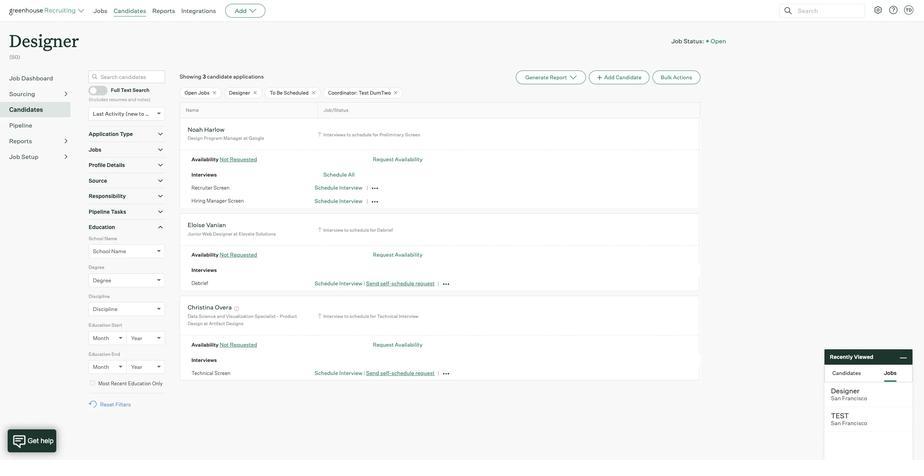 Task type: locate. For each thing, give the bounding box(es) containing it.
degree down school name element
[[89, 265, 104, 270]]

and up artifact
[[217, 314, 225, 319]]

name down pipeline tasks
[[105, 236, 117, 241]]

education down pipeline tasks
[[89, 224, 115, 230]]

requested down 'elevate'
[[230, 252, 257, 258]]

0 vertical spatial school name
[[89, 236, 117, 241]]

2 | from the top
[[364, 370, 365, 377]]

1 vertical spatial |
[[364, 370, 365, 377]]

pipeline down responsibility
[[89, 208, 110, 215]]

1 send from the top
[[366, 280, 379, 287]]

1 vertical spatial technical
[[192, 370, 214, 376]]

job inside 'link'
[[9, 153, 20, 160]]

send for not requested
[[366, 280, 379, 287]]

self- for request availability
[[381, 370, 392, 377]]

0 vertical spatial and
[[128, 96, 136, 102]]

-
[[277, 314, 279, 319]]

request down preliminary
[[373, 156, 394, 162]]

1 not from the top
[[220, 156, 229, 162]]

not down artifact
[[220, 342, 229, 348]]

2 vertical spatial request availability
[[373, 342, 423, 348]]

1 vertical spatial school
[[93, 248, 110, 255]]

availability not requested down artifact
[[192, 342, 257, 348]]

name
[[186, 107, 199, 113], [105, 236, 117, 241], [111, 248, 126, 255]]

sourcing link
[[9, 89, 67, 98]]

pipeline inside 'link'
[[9, 121, 32, 129]]

to
[[139, 110, 144, 117], [347, 132, 351, 137], [345, 227, 349, 233], [345, 314, 349, 319]]

product
[[280, 314, 297, 319]]

schedule
[[324, 172, 347, 178], [315, 185, 338, 191], [315, 198, 338, 204], [315, 280, 338, 287], [315, 370, 338, 377]]

reports link
[[152, 7, 175, 15], [9, 136, 67, 146]]

job left setup
[[9, 153, 20, 160]]

reports link up job setup 'link'
[[9, 136, 67, 146]]

francisco up test san francisco
[[843, 395, 868, 402]]

job left status:
[[672, 37, 683, 45]]

1 san from the top
[[832, 395, 842, 402]]

add inside add candidate link
[[605, 74, 615, 80]]

name down the open jobs
[[186, 107, 199, 113]]

schedule interview link for hiring manager screen
[[315, 198, 363, 204]]

1 requested from the top
[[230, 156, 257, 162]]

1 vertical spatial candidates
[[9, 106, 43, 113]]

1 vertical spatial not
[[220, 252, 229, 258]]

san down designer san francisco
[[832, 420, 842, 427]]

1 vertical spatial francisco
[[843, 420, 868, 427]]

for for noah harlow
[[373, 132, 379, 137]]

1 francisco from the top
[[843, 395, 868, 402]]

job up sourcing
[[9, 74, 20, 82]]

to for debrief
[[345, 227, 349, 233]]

1 horizontal spatial reports link
[[152, 7, 175, 15]]

at left google
[[244, 135, 248, 141]]

application type
[[89, 131, 133, 137]]

reset filters
[[100, 401, 131, 408]]

profile details
[[89, 162, 125, 168]]

designer inside the eloise vanian junior web designer at elevate solutions
[[213, 231, 233, 237]]

0 vertical spatial not
[[220, 156, 229, 162]]

designer
[[9, 29, 79, 52], [229, 90, 250, 96], [213, 231, 233, 237], [832, 387, 860, 395]]

0 horizontal spatial and
[[128, 96, 136, 102]]

web
[[203, 231, 212, 237]]

at left 'elevate'
[[234, 231, 238, 237]]

0 vertical spatial add
[[235, 7, 247, 15]]

1 vertical spatial requested
[[230, 252, 257, 258]]

| for request availability
[[364, 370, 365, 377]]

not down program
[[220, 156, 229, 162]]

1 vertical spatial add
[[605, 74, 615, 80]]

1 availability not requested from the top
[[192, 156, 257, 162]]

self-
[[381, 280, 392, 287], [381, 370, 392, 377]]

2 request availability button from the top
[[373, 252, 423, 258]]

1 vertical spatial month
[[93, 364, 109, 370]]

viewed
[[855, 354, 874, 360]]

full text search (includes resumes and notes)
[[89, 87, 151, 102]]

christina
[[188, 304, 214, 311]]

1 horizontal spatial open
[[711, 37, 727, 45]]

1 vertical spatial self-
[[381, 370, 392, 377]]

0 horizontal spatial reports link
[[9, 136, 67, 146]]

send
[[366, 280, 379, 287], [366, 370, 379, 377]]

request availability for harlow
[[373, 156, 423, 162]]

schedule for technical screen
[[350, 314, 369, 319]]

2 request availability from the top
[[373, 252, 423, 258]]

manager right program
[[224, 135, 243, 141]]

not down the eloise vanian junior web designer at elevate solutions
[[220, 252, 229, 258]]

francisco inside test san francisco
[[843, 420, 868, 427]]

1 horizontal spatial reports
[[152, 7, 175, 15]]

0 vertical spatial send self-schedule request link
[[366, 280, 435, 287]]

1 vertical spatial year
[[131, 364, 142, 370]]

interview
[[340, 185, 363, 191], [340, 198, 363, 204], [324, 227, 344, 233], [340, 280, 363, 287], [324, 314, 344, 319], [399, 314, 419, 319], [340, 370, 363, 377]]

francisco inside designer san francisco
[[843, 395, 868, 402]]

request
[[373, 156, 394, 162], [373, 252, 394, 258], [373, 342, 394, 348]]

0 vertical spatial open
[[711, 37, 727, 45]]

2 not requested button from the top
[[220, 252, 257, 258]]

manager
[[224, 135, 243, 141], [207, 198, 227, 204]]

1 vertical spatial request
[[416, 370, 435, 377]]

1 vertical spatial san
[[832, 420, 842, 427]]

education left start
[[89, 322, 111, 328]]

2 horizontal spatial candidates
[[833, 370, 862, 376]]

vanian
[[206, 221, 226, 229]]

1 vertical spatial request availability
[[373, 252, 423, 258]]

notes)
[[137, 96, 151, 102]]

year for education end
[[131, 364, 142, 370]]

2 vertical spatial request availability button
[[373, 342, 423, 348]]

0 horizontal spatial candidates link
[[9, 105, 67, 114]]

1 vertical spatial name
[[105, 236, 117, 241]]

1 send self-schedule request link from the top
[[366, 280, 435, 287]]

setup
[[21, 153, 38, 160]]

1 self- from the top
[[381, 280, 392, 287]]

0 vertical spatial debrief
[[377, 227, 393, 233]]

year up most recent education only
[[131, 364, 142, 370]]

0 horizontal spatial debrief
[[192, 280, 208, 287]]

month down the education start
[[93, 335, 109, 341]]

reports link left integrations link
[[152, 7, 175, 15]]

0 vertical spatial reports
[[152, 7, 175, 15]]

designer down applications
[[229, 90, 250, 96]]

most recent education only
[[98, 381, 163, 387]]

education for education
[[89, 224, 115, 230]]

2 san from the top
[[832, 420, 842, 427]]

0 vertical spatial for
[[373, 132, 379, 137]]

1 vertical spatial job
[[9, 74, 20, 82]]

2 request from the top
[[416, 370, 435, 377]]

google
[[249, 135, 264, 141]]

1 vertical spatial at
[[234, 231, 238, 237]]

2 schedule interview | send self-schedule request from the top
[[315, 370, 435, 377]]

1 vertical spatial send
[[366, 370, 379, 377]]

2 vertical spatial candidates
[[833, 370, 862, 376]]

to for technical screen
[[345, 314, 349, 319]]

design down noah
[[188, 135, 203, 141]]

availability not requested
[[192, 156, 257, 162], [192, 252, 257, 258], [192, 342, 257, 348]]

configure image
[[874, 5, 884, 15]]

availability not requested down program
[[192, 156, 257, 162]]

2 schedule interview link from the top
[[315, 198, 363, 204]]

1 vertical spatial for
[[370, 227, 376, 233]]

3 schedule interview link from the top
[[315, 280, 363, 287]]

1 vertical spatial candidates link
[[9, 105, 67, 114]]

candidates inside tab list
[[833, 370, 862, 376]]

reports up job setup
[[9, 137, 32, 145]]

2 request from the top
[[373, 252, 394, 258]]

open right status:
[[711, 37, 727, 45]]

2 vertical spatial at
[[204, 321, 208, 327]]

1 horizontal spatial technical
[[377, 314, 398, 319]]

1 horizontal spatial debrief
[[377, 227, 393, 233]]

candidates right jobs link
[[114, 7, 146, 15]]

add inside add popup button
[[235, 7, 247, 15]]

candidates down recently viewed
[[833, 370, 862, 376]]

schedule
[[352, 132, 372, 137], [350, 227, 369, 233], [392, 280, 415, 287], [350, 314, 369, 319], [392, 370, 415, 377]]

schedule interview for recruiter screen
[[315, 185, 363, 191]]

1 schedule interview link from the top
[[315, 185, 363, 191]]

candidates inside candidates link
[[9, 106, 43, 113]]

tab list containing candidates
[[826, 365, 913, 382]]

at down science
[[204, 321, 208, 327]]

reports left integrations link
[[152, 7, 175, 15]]

open for open jobs
[[185, 90, 197, 96]]

job for job status:
[[672, 37, 683, 45]]

0 vertical spatial request availability
[[373, 156, 423, 162]]

candidate
[[616, 74, 642, 80]]

request for noah harlow
[[373, 156, 394, 162]]

designer down greenhouse recruiting image
[[9, 29, 79, 52]]

1 vertical spatial open
[[185, 90, 197, 96]]

1 vertical spatial request availability button
[[373, 252, 423, 258]]

1 vertical spatial pipeline
[[89, 208, 110, 215]]

1 request from the top
[[373, 156, 394, 162]]

overa
[[215, 304, 232, 311]]

availability
[[395, 156, 423, 162], [192, 156, 219, 162], [395, 252, 423, 258], [192, 252, 219, 258], [395, 342, 423, 348], [192, 342, 219, 348]]

designer up test on the bottom right of the page
[[832, 387, 860, 395]]

education for education start
[[89, 322, 111, 328]]

manager inside the noah harlow design program manager at google
[[224, 135, 243, 141]]

1 request availability from the top
[[373, 156, 423, 162]]

screen
[[405, 132, 421, 137], [214, 185, 230, 191], [228, 198, 244, 204], [215, 370, 231, 376]]

2 send from the top
[[366, 370, 379, 377]]

open down the showing
[[185, 90, 197, 96]]

(includes
[[89, 96, 108, 102]]

not requested button down 'elevate'
[[220, 252, 257, 258]]

1 vertical spatial send self-schedule request link
[[366, 370, 435, 377]]

request for request availability
[[416, 370, 435, 377]]

2 horizontal spatial at
[[244, 135, 248, 141]]

1 schedule interview | send self-schedule request from the top
[[315, 280, 435, 287]]

francisco for test
[[843, 420, 868, 427]]

1 horizontal spatial candidates
[[114, 7, 146, 15]]

Search candidates field
[[89, 70, 165, 83]]

at inside the eloise vanian junior web designer at elevate solutions
[[234, 231, 238, 237]]

open for open
[[711, 37, 727, 45]]

junior
[[188, 231, 202, 237]]

1 vertical spatial discipline
[[93, 306, 118, 312]]

jobs inside tab list
[[885, 370, 898, 376]]

requested down google
[[230, 156, 257, 162]]

schedule for recruiter screen
[[352, 132, 372, 137]]

2 vertical spatial requested
[[230, 342, 257, 348]]

0 vertical spatial not requested button
[[220, 156, 257, 162]]

candidates down sourcing
[[9, 106, 43, 113]]

2 self- from the top
[[381, 370, 392, 377]]

interviews to schedule for preliminary screen
[[324, 132, 421, 137]]

0 vertical spatial schedule interview | send self-schedule request
[[315, 280, 435, 287]]

last
[[93, 110, 104, 117]]

education left end
[[89, 351, 111, 357]]

design down 'data'
[[188, 321, 203, 327]]

add
[[235, 7, 247, 15], [605, 74, 615, 80]]

request
[[416, 280, 435, 287], [416, 370, 435, 377]]

self- for not requested
[[381, 280, 392, 287]]

1 horizontal spatial and
[[217, 314, 225, 319]]

0 vertical spatial reports link
[[152, 7, 175, 15]]

and down text
[[128, 96, 136, 102]]

2 schedule interview from the top
[[315, 198, 363, 204]]

availability not requested for eloise vanian
[[192, 252, 257, 258]]

not requested button down google
[[220, 156, 257, 162]]

month for end
[[93, 364, 109, 370]]

2 vertical spatial request
[[373, 342, 394, 348]]

integrations
[[181, 7, 216, 15]]

designer inside designer san francisco
[[832, 387, 860, 395]]

designer down vanian
[[213, 231, 233, 237]]

job setup link
[[9, 152, 67, 161]]

year for education start
[[131, 335, 142, 341]]

1 vertical spatial and
[[217, 314, 225, 319]]

schedule all
[[324, 172, 355, 178]]

1 vertical spatial schedule interview | send self-schedule request
[[315, 370, 435, 377]]

Most Recent Education Only checkbox
[[90, 381, 95, 386]]

0 vertical spatial requested
[[230, 156, 257, 162]]

name up degree element
[[111, 248, 126, 255]]

not requested button down designs
[[220, 342, 257, 348]]

san for test
[[832, 420, 842, 427]]

1 not requested button from the top
[[220, 156, 257, 162]]

availability not requested down the eloise vanian junior web designer at elevate solutions
[[192, 252, 257, 258]]

2 month from the top
[[93, 364, 109, 370]]

1 horizontal spatial at
[[234, 231, 238, 237]]

last activity (new to old)
[[93, 110, 155, 117]]

0 vertical spatial schedule interview
[[315, 185, 363, 191]]

1 month from the top
[[93, 335, 109, 341]]

2 design from the top
[[188, 321, 203, 327]]

2 availability not requested from the top
[[192, 252, 257, 258]]

2 not from the top
[[220, 252, 229, 258]]

generate
[[526, 74, 549, 80]]

science
[[199, 314, 216, 319]]

pipeline for pipeline
[[9, 121, 32, 129]]

at
[[244, 135, 248, 141], [234, 231, 238, 237], [204, 321, 208, 327]]

at inside data science and visualization specialist - product design at artifact designs
[[204, 321, 208, 327]]

2 requested from the top
[[230, 252, 257, 258]]

0 vertical spatial design
[[188, 135, 203, 141]]

san inside designer san francisco
[[832, 395, 842, 402]]

0 vertical spatial request
[[373, 156, 394, 162]]

test
[[359, 90, 369, 96]]

school name element
[[89, 235, 165, 264]]

1 vertical spatial request
[[373, 252, 394, 258]]

0 vertical spatial pipeline
[[9, 121, 32, 129]]

design inside data science and visualization specialist - product design at artifact designs
[[188, 321, 203, 327]]

0 horizontal spatial add
[[235, 7, 247, 15]]

2 vertical spatial name
[[111, 248, 126, 255]]

0 horizontal spatial open
[[185, 90, 197, 96]]

activity
[[105, 110, 124, 117]]

debrief
[[377, 227, 393, 233], [192, 280, 208, 287]]

job dashboard link
[[9, 73, 67, 83]]

month down education end
[[93, 364, 109, 370]]

|
[[364, 281, 365, 287], [364, 370, 365, 377]]

1 vertical spatial availability not requested
[[192, 252, 257, 258]]

not
[[220, 156, 229, 162], [220, 252, 229, 258], [220, 342, 229, 348]]

not for eloise vanian
[[220, 252, 229, 258]]

1 vertical spatial design
[[188, 321, 203, 327]]

job for job setup
[[9, 153, 20, 160]]

francisco down designer san francisco
[[843, 420, 868, 427]]

2 francisco from the top
[[843, 420, 868, 427]]

1 vertical spatial reports
[[9, 137, 32, 145]]

bulk
[[661, 74, 673, 80]]

manager down recruiter screen at the left of page
[[207, 198, 227, 204]]

recruiter
[[192, 185, 213, 191]]

school down pipeline tasks
[[89, 236, 104, 241]]

2 send self-schedule request link from the top
[[366, 370, 435, 377]]

2 year from the top
[[131, 364, 142, 370]]

2 vertical spatial availability not requested
[[192, 342, 257, 348]]

bulk actions link
[[653, 70, 701, 84]]

school name up degree element
[[93, 248, 126, 255]]

0 vertical spatial discipline
[[89, 294, 110, 299]]

0 vertical spatial request availability button
[[373, 156, 423, 162]]

request down interview to schedule for debrief
[[373, 252, 394, 258]]

san
[[832, 395, 842, 402], [832, 420, 842, 427]]

0 vertical spatial month
[[93, 335, 109, 341]]

filters
[[116, 401, 131, 408]]

1 request from the top
[[416, 280, 435, 287]]

education left only
[[128, 381, 151, 387]]

0 vertical spatial request
[[416, 280, 435, 287]]

school up degree element
[[93, 248, 110, 255]]

request availability for vanian
[[373, 252, 423, 258]]

1 | from the top
[[364, 281, 365, 287]]

0 vertical spatial candidates link
[[114, 7, 146, 15]]

degree up discipline element
[[93, 277, 111, 284]]

pipeline down sourcing
[[9, 121, 32, 129]]

td button
[[905, 5, 914, 15]]

tab list
[[826, 365, 913, 382]]

1 year from the top
[[131, 335, 142, 341]]

0 horizontal spatial technical
[[192, 370, 214, 376]]

1 vertical spatial schedule interview
[[315, 198, 363, 204]]

3 requested from the top
[[230, 342, 257, 348]]

1 design from the top
[[188, 135, 203, 141]]

candidates link up pipeline 'link'
[[9, 105, 67, 114]]

interview to schedule for debrief link
[[317, 227, 395, 234]]

0 horizontal spatial candidates
[[9, 106, 43, 113]]

requested for vanian
[[230, 252, 257, 258]]

open
[[711, 37, 727, 45], [185, 90, 197, 96]]

full
[[111, 87, 120, 93]]

school
[[89, 236, 104, 241], [93, 248, 110, 255]]

0 horizontal spatial pipeline
[[9, 121, 32, 129]]

0 vertical spatial at
[[244, 135, 248, 141]]

school name down pipeline tasks
[[89, 236, 117, 241]]

0 vertical spatial self-
[[381, 280, 392, 287]]

2 vertical spatial not requested button
[[220, 342, 257, 348]]

add candidate link
[[589, 70, 650, 84]]

school name
[[89, 236, 117, 241], [93, 248, 126, 255]]

0 horizontal spatial reports
[[9, 137, 32, 145]]

request down interview to schedule for technical interview
[[373, 342, 394, 348]]

for
[[373, 132, 379, 137], [370, 227, 376, 233], [370, 314, 376, 319]]

0 vertical spatial san
[[832, 395, 842, 402]]

0 vertical spatial francisco
[[843, 395, 868, 402]]

year down discipline element
[[131, 335, 142, 341]]

0 vertical spatial year
[[131, 335, 142, 341]]

request availability button for harlow
[[373, 156, 423, 162]]

actions
[[674, 74, 693, 80]]

san up test on the bottom right of the page
[[832, 395, 842, 402]]

requested down designs
[[230, 342, 257, 348]]

at inside the noah harlow design program manager at google
[[244, 135, 248, 141]]

request availability button
[[373, 156, 423, 162], [373, 252, 423, 258], [373, 342, 423, 348]]

1 schedule interview from the top
[[315, 185, 363, 191]]

send for request availability
[[366, 370, 379, 377]]

designs
[[226, 321, 244, 327]]

san inside test san francisco
[[832, 420, 842, 427]]

candidates link right jobs link
[[114, 7, 146, 15]]

3 request from the top
[[373, 342, 394, 348]]

resumes
[[109, 96, 127, 102]]

to
[[270, 90, 276, 96]]

requested
[[230, 156, 257, 162], [230, 252, 257, 258], [230, 342, 257, 348]]

1 horizontal spatial add
[[605, 74, 615, 80]]

0 vertical spatial send
[[366, 280, 379, 287]]

4 schedule interview link from the top
[[315, 370, 363, 377]]

technical screen
[[192, 370, 231, 376]]

0 vertical spatial job
[[672, 37, 683, 45]]

1 request availability button from the top
[[373, 156, 423, 162]]

2 vertical spatial job
[[9, 153, 20, 160]]

noah
[[188, 126, 203, 133]]

generate report button
[[516, 70, 586, 84]]

interviews up technical screen
[[192, 357, 217, 363]]



Task type: describe. For each thing, give the bounding box(es) containing it.
jobs link
[[94, 7, 108, 15]]

checkmark image
[[92, 87, 98, 93]]

and inside data science and visualization specialist - product design at artifact designs
[[217, 314, 225, 319]]

solutions
[[256, 231, 276, 237]]

most
[[98, 381, 110, 387]]

availability not requested for noah harlow
[[192, 156, 257, 162]]

pipeline tasks
[[89, 208, 126, 215]]

job setup
[[9, 153, 38, 160]]

integrations link
[[181, 7, 216, 15]]

program
[[204, 135, 223, 141]]

request for not requested
[[416, 280, 435, 287]]

be
[[277, 90, 283, 96]]

1 vertical spatial manager
[[207, 198, 227, 204]]

showing 3 candidate applications
[[180, 73, 264, 80]]

designer for designer
[[229, 90, 250, 96]]

eloise vanian junior web designer at elevate solutions
[[188, 221, 276, 237]]

elevate
[[239, 231, 255, 237]]

reset filters button
[[89, 397, 135, 412]]

request availability button for vanian
[[373, 252, 423, 258]]

1 vertical spatial reports link
[[9, 136, 67, 146]]

sourcing
[[9, 90, 35, 98]]

interviews up "recruiter" at the left top
[[192, 172, 217, 178]]

interviews down web
[[192, 267, 217, 273]]

education start
[[89, 322, 122, 328]]

showing
[[180, 73, 202, 80]]

not for noah harlow
[[220, 156, 229, 162]]

discipline element
[[89, 293, 165, 322]]

reset
[[100, 401, 114, 408]]

and inside full text search (includes resumes and notes)
[[128, 96, 136, 102]]

source
[[89, 177, 107, 184]]

designer for designer san francisco
[[832, 387, 860, 395]]

preliminary
[[380, 132, 404, 137]]

for for eloise vanian
[[370, 227, 376, 233]]

not requested button for eloise vanian
[[220, 252, 257, 258]]

job/status
[[324, 107, 349, 113]]

requested for harlow
[[230, 156, 257, 162]]

data
[[188, 314, 198, 319]]

all
[[348, 172, 355, 178]]

send self-schedule request link for request availability
[[366, 370, 435, 377]]

3 availability not requested from the top
[[192, 342, 257, 348]]

designer link
[[9, 21, 79, 53]]

(50)
[[9, 54, 20, 60]]

designer (50)
[[9, 29, 79, 60]]

designer san francisco
[[832, 387, 868, 402]]

interviews down job/status
[[324, 132, 346, 137]]

0 vertical spatial name
[[186, 107, 199, 113]]

schedule interview link for recruiter screen
[[315, 185, 363, 191]]

christina overa link
[[188, 304, 232, 313]]

1 horizontal spatial candidates link
[[114, 7, 146, 15]]

td button
[[903, 4, 916, 16]]

scheduled
[[284, 90, 309, 96]]

old)
[[145, 110, 155, 117]]

send self-schedule request link for not requested
[[366, 280, 435, 287]]

Search text field
[[797, 5, 859, 16]]

generate report
[[526, 74, 568, 80]]

recruiter screen
[[192, 185, 230, 191]]

at for vanian
[[234, 231, 238, 237]]

coordinator: test dumtwo
[[328, 90, 391, 96]]

pipeline link
[[9, 121, 67, 130]]

0 vertical spatial technical
[[377, 314, 398, 319]]

3 not requested button from the top
[[220, 342, 257, 348]]

san for designer
[[832, 395, 842, 402]]

interviews to schedule for preliminary screen link
[[317, 131, 423, 138]]

add candidate
[[605, 74, 642, 80]]

0 vertical spatial degree
[[89, 265, 104, 270]]

hiring manager screen
[[192, 198, 244, 204]]

3 request availability from the top
[[373, 342, 423, 348]]

christina overa has been in technical interview for more than 14 days image
[[233, 307, 240, 311]]

education end
[[89, 351, 120, 357]]

specialist
[[255, 314, 276, 319]]

harlow
[[204, 126, 225, 133]]

1 vertical spatial school name
[[93, 248, 126, 255]]

eloise vanian link
[[188, 221, 226, 230]]

last activity (new to old) option
[[93, 110, 155, 117]]

schedule all link
[[324, 172, 355, 178]]

job dashboard
[[9, 74, 53, 82]]

schedule interview | send self-schedule request for not requested
[[315, 280, 435, 287]]

3 request availability button from the top
[[373, 342, 423, 348]]

not requested button for noah harlow
[[220, 156, 257, 162]]

greenhouse recruiting image
[[9, 6, 78, 15]]

schedule interview link for debrief
[[315, 280, 363, 287]]

design inside the noah harlow design program manager at google
[[188, 135, 203, 141]]

profile
[[89, 162, 106, 168]]

1 vertical spatial degree
[[93, 277, 111, 284]]

test
[[832, 412, 850, 420]]

type
[[120, 131, 133, 137]]

designer for designer (50)
[[9, 29, 79, 52]]

education for education end
[[89, 351, 111, 357]]

schedule interview | send self-schedule request for request availability
[[315, 370, 435, 377]]

2 vertical spatial for
[[370, 314, 376, 319]]

report
[[550, 74, 568, 80]]

status:
[[684, 37, 705, 45]]

3 not from the top
[[220, 342, 229, 348]]

hiring
[[192, 198, 206, 204]]

data science and visualization specialist - product design at artifact designs
[[188, 314, 297, 327]]

candidate reports are now available! apply filters and select "view in app" element
[[516, 70, 586, 84]]

add for add candidate
[[605, 74, 615, 80]]

recently viewed
[[831, 354, 874, 360]]

recent
[[111, 381, 127, 387]]

noah harlow link
[[188, 126, 225, 135]]

test san francisco
[[832, 412, 868, 427]]

degree element
[[89, 264, 165, 293]]

recently
[[831, 354, 854, 360]]

schedule interview for hiring manager screen
[[315, 198, 363, 204]]

at for harlow
[[244, 135, 248, 141]]

0 vertical spatial candidates
[[114, 7, 146, 15]]

job for job dashboard
[[9, 74, 20, 82]]

dumtwo
[[370, 90, 391, 96]]

start
[[112, 322, 122, 328]]

schedule interview link for technical screen
[[315, 370, 363, 377]]

to for recruiter screen
[[347, 132, 351, 137]]

interview to schedule for technical interview
[[324, 314, 419, 319]]

christina overa
[[188, 304, 232, 311]]

responsibility
[[89, 193, 126, 199]]

tasks
[[111, 208, 126, 215]]

| for not requested
[[364, 281, 365, 287]]

0 vertical spatial school
[[89, 236, 104, 241]]

interview to schedule for technical interview link
[[317, 313, 421, 320]]

francisco for designer
[[843, 395, 868, 402]]

noah harlow design program manager at google
[[188, 126, 264, 141]]

applications
[[233, 73, 264, 80]]

request for eloise vanian
[[373, 252, 394, 258]]

only
[[152, 381, 163, 387]]

pipeline for pipeline tasks
[[89, 208, 110, 215]]

add button
[[225, 4, 266, 18]]

details
[[107, 162, 125, 168]]

month for start
[[93, 335, 109, 341]]

artifact
[[209, 321, 225, 327]]

3
[[203, 73, 206, 80]]

text
[[121, 87, 132, 93]]

job status:
[[672, 37, 705, 45]]

end
[[112, 351, 120, 357]]

add for add
[[235, 7, 247, 15]]

candidate
[[207, 73, 232, 80]]

td
[[907, 7, 913, 13]]

schedule for debrief
[[350, 227, 369, 233]]



Task type: vqa. For each thing, say whether or not it's contained in the screenshot.
Not Requested SELF-
yes



